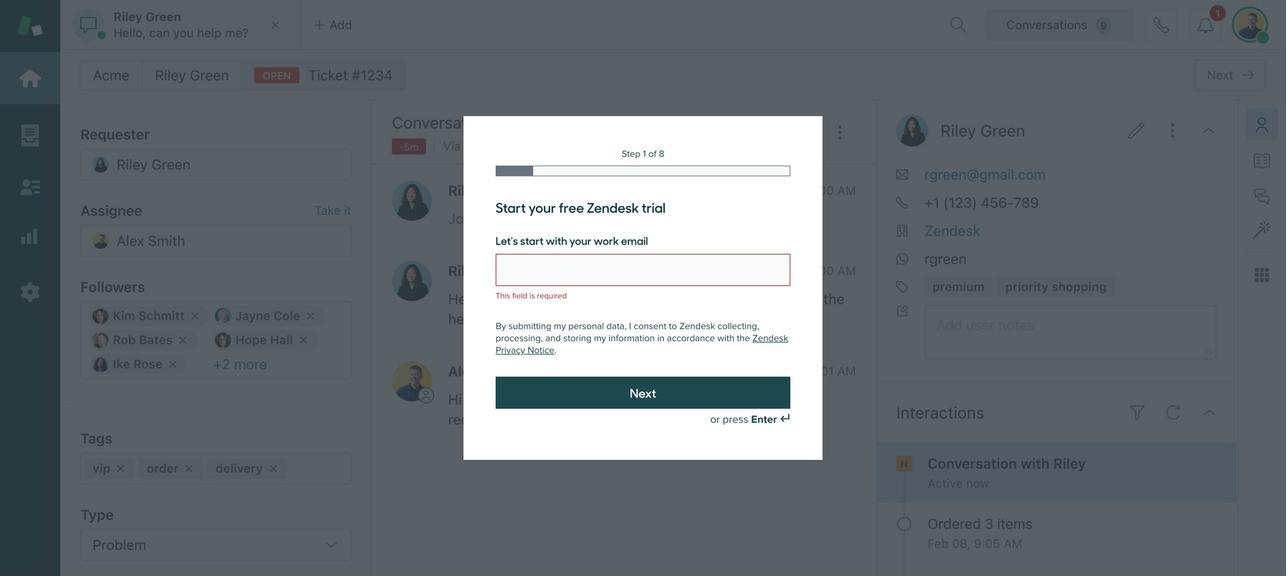 Task type: vqa. For each thing, say whether or not it's contained in the screenshot.
With inside the By submitting my personal data, I consent to Zendesk collecting, processing, and storing my information in accordance with the
yes



Task type: describe. For each thing, give the bounding box(es) containing it.
privacy
[[496, 345, 525, 357]]

with inside by submitting my personal data, i consent to zendesk collecting, processing, and storing my information in accordance with the
[[718, 333, 735, 344]]

start
[[496, 198, 526, 217]]

of
[[649, 149, 657, 160]]

data,
[[607, 321, 627, 332]]

zendesk inside by submitting my personal data, i consent to zendesk collecting, processing, and storing my information in accordance with the
[[680, 321, 715, 332]]

by
[[496, 321, 506, 332]]

this
[[496, 291, 510, 301]]

or press enter
[[711, 414, 777, 427]]

free
[[559, 198, 584, 217]]

next button
[[496, 377, 791, 409]]

personal
[[569, 321, 604, 332]]

field
[[512, 291, 528, 301]]

submitting
[[509, 321, 552, 332]]

0 horizontal spatial with
[[546, 233, 567, 248]]

.
[[554, 345, 557, 357]]

0 horizontal spatial my
[[554, 321, 566, 332]]

work
[[594, 233, 619, 248]]

0 vertical spatial zendesk
[[587, 198, 639, 217]]

start
[[520, 233, 544, 248]]

trial
[[642, 198, 666, 217]]

Let's start with your work email email field
[[496, 254, 791, 286]]

step
[[622, 149, 641, 160]]

this field is required alert
[[496, 291, 791, 301]]

i
[[629, 321, 632, 332]]

start your free zendesk trial
[[496, 198, 666, 217]]

the
[[737, 333, 750, 344]]

processing,
[[496, 333, 543, 344]]

0 horizontal spatial your
[[529, 198, 556, 217]]

by submitting my personal data, i consent to zendesk collecting, processing, and storing my information in accordance with the
[[496, 321, 760, 344]]

to
[[669, 321, 677, 332]]



Task type: locate. For each thing, give the bounding box(es) containing it.
step 1 of 8
[[622, 149, 665, 160]]

collecting,
[[718, 321, 760, 332]]

1 horizontal spatial my
[[594, 333, 606, 344]]

2 vertical spatial zendesk
[[753, 333, 789, 344]]

with
[[546, 233, 567, 248], [718, 333, 735, 344]]

1 vertical spatial your
[[570, 233, 592, 248]]

8
[[659, 149, 665, 160]]

my up and
[[554, 321, 566, 332]]

0 vertical spatial with
[[546, 233, 567, 248]]

0 vertical spatial your
[[529, 198, 556, 217]]

0 vertical spatial my
[[554, 321, 566, 332]]

in
[[657, 333, 665, 344]]

and
[[546, 333, 561, 344]]

consent
[[634, 321, 667, 332]]

your left free
[[529, 198, 556, 217]]

1 horizontal spatial zendesk
[[680, 321, 715, 332]]

next
[[630, 385, 656, 402]]

information
[[609, 333, 655, 344]]

notice
[[528, 345, 554, 357]]

1
[[643, 149, 646, 160]]

required
[[537, 291, 567, 301]]

storing
[[563, 333, 592, 344]]

zendesk inside zendesk privacy notice
[[753, 333, 789, 344]]

let's
[[496, 233, 518, 248]]

accordance
[[667, 333, 715, 344]]

my
[[554, 321, 566, 332], [594, 333, 606, 344]]

zendesk privacy notice link
[[496, 333, 789, 357]]

is
[[530, 291, 535, 301]]

with down collecting,
[[718, 333, 735, 344]]

zendesk up accordance
[[680, 321, 715, 332]]

1 vertical spatial with
[[718, 333, 735, 344]]

my down personal
[[594, 333, 606, 344]]

1 vertical spatial my
[[594, 333, 606, 344]]

zendesk right the
[[753, 333, 789, 344]]

2 horizontal spatial zendesk
[[753, 333, 789, 344]]

let's start with your work email
[[496, 233, 648, 248]]

0 horizontal spatial zendesk
[[587, 198, 639, 217]]

or
[[711, 414, 720, 427]]

press
[[723, 414, 749, 427]]

email
[[621, 233, 648, 248]]

this field is required
[[496, 291, 567, 301]]

1 horizontal spatial your
[[570, 233, 592, 248]]

1 horizontal spatial with
[[718, 333, 735, 344]]

zendesk up work
[[587, 198, 639, 217]]

zendesk
[[587, 198, 639, 217], [680, 321, 715, 332], [753, 333, 789, 344]]

1 vertical spatial zendesk
[[680, 321, 715, 332]]

your left work
[[570, 233, 592, 248]]

with right start
[[546, 233, 567, 248]]

enter
[[751, 414, 777, 427]]

zendesk privacy notice
[[496, 333, 789, 357]]

your
[[529, 198, 556, 217], [570, 233, 592, 248]]



